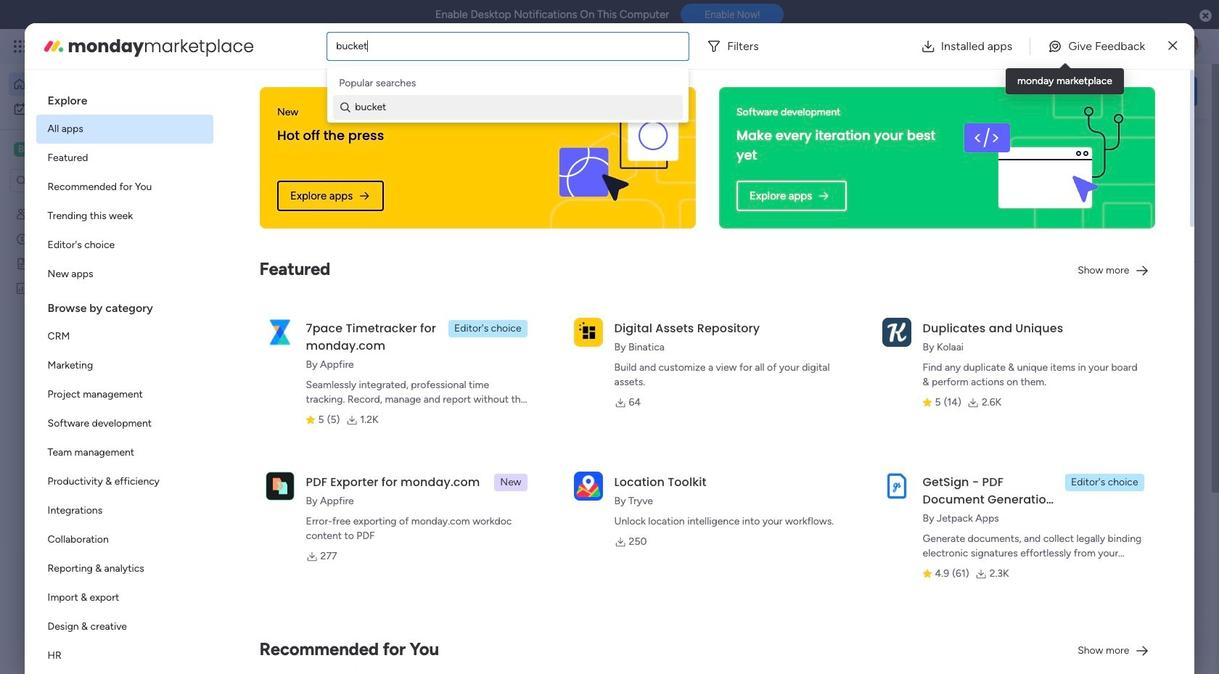 Task type: locate. For each thing, give the bounding box(es) containing it.
terry turtle image
[[258, 626, 288, 655]]

heading
[[36, 81, 213, 115], [36, 289, 213, 322]]

1 horizontal spatial public board image
[[242, 472, 258, 488]]

app logo image
[[265, 318, 294, 347], [574, 318, 603, 347], [883, 318, 912, 347], [265, 472, 294, 501], [574, 472, 603, 501], [883, 472, 912, 501]]

list box
[[36, 81, 213, 674], [0, 199, 185, 496]]

1 vertical spatial public board image
[[242, 472, 258, 488]]

1 vertical spatial check circle image
[[1002, 184, 1011, 195]]

1 horizontal spatial banner logo image
[[950, 87, 1139, 229]]

update feed image
[[994, 39, 1008, 54]]

public board image up component image
[[242, 472, 258, 488]]

2 component image from the left
[[717, 317, 730, 330]]

component image
[[480, 317, 493, 330], [717, 317, 730, 330]]

remove from favorites image
[[431, 472, 445, 487]]

monday marketplace image right select product icon
[[42, 34, 65, 58]]

Search in workspace field
[[30, 172, 121, 189]]

banner logo image
[[950, 87, 1139, 229], [560, 110, 679, 205]]

option
[[9, 73, 176, 96], [9, 97, 176, 121], [36, 115, 213, 144], [36, 144, 213, 173], [36, 173, 213, 202], [0, 201, 185, 204], [36, 202, 213, 231], [36, 231, 213, 260], [36, 260, 213, 289], [36, 322, 213, 351], [36, 351, 213, 380], [36, 380, 213, 409], [36, 409, 213, 439], [36, 439, 213, 468], [36, 468, 213, 497], [36, 497, 213, 526], [36, 526, 213, 555], [36, 555, 213, 584], [36, 584, 213, 613], [36, 613, 213, 642], [36, 642, 213, 671]]

1 horizontal spatial component image
[[717, 317, 730, 330]]

v2 bolt switch image
[[1105, 83, 1114, 99]]

0 horizontal spatial banner logo image
[[560, 110, 679, 205]]

check circle image
[[1002, 165, 1011, 176], [1002, 184, 1011, 195]]

dapulse close image
[[1200, 9, 1212, 23]]

quick search results list box
[[224, 165, 945, 535]]

monday marketplace image
[[42, 34, 65, 58], [1058, 39, 1072, 54]]

dapulse x slim image
[[1169, 37, 1178, 55], [1176, 134, 1194, 152]]

monday marketplace image right invite members icon
[[1058, 39, 1072, 54]]

public board image
[[15, 256, 29, 270], [242, 472, 258, 488]]

1 vertical spatial heading
[[36, 289, 213, 322]]

0 vertical spatial check circle image
[[1002, 165, 1011, 176]]

1 vertical spatial dapulse x slim image
[[1176, 134, 1194, 152]]

0 horizontal spatial public board image
[[15, 256, 29, 270]]

workspace image
[[14, 142, 28, 158]]

select product image
[[13, 39, 28, 54]]

0 horizontal spatial component image
[[480, 317, 493, 330]]

public dashboard image
[[15, 281, 29, 295]]

1 heading from the top
[[36, 81, 213, 115]]

0 vertical spatial heading
[[36, 81, 213, 115]]

0 vertical spatial public board image
[[15, 256, 29, 270]]

public board image up public dashboard icon
[[15, 256, 29, 270]]



Task type: vqa. For each thing, say whether or not it's contained in the screenshot.
Dropdown input text box
yes



Task type: describe. For each thing, give the bounding box(es) containing it.
terry turtle image
[[1179, 35, 1202, 58]]

2 check circle image from the top
[[1002, 184, 1011, 195]]

check circle image
[[1002, 221, 1011, 232]]

templates image image
[[993, 321, 1185, 421]]

1 horizontal spatial monday marketplace image
[[1058, 39, 1072, 54]]

0 vertical spatial dapulse x slim image
[[1169, 37, 1178, 55]]

2 image
[[1005, 30, 1018, 46]]

see plans image
[[241, 38, 254, 54]]

invite members image
[[1026, 39, 1040, 54]]

Dropdown input text field
[[336, 40, 369, 52]]

help image
[[1125, 39, 1140, 54]]

search everything image
[[1093, 39, 1108, 54]]

v2 user feedback image
[[992, 83, 1003, 99]]

public board image inside the quick search results list box
[[242, 472, 258, 488]]

2 heading from the top
[[36, 289, 213, 322]]

workspace selection element
[[14, 141, 92, 158]]

1 check circle image from the top
[[1002, 165, 1011, 176]]

0 horizontal spatial monday marketplace image
[[42, 34, 65, 58]]

notifications image
[[962, 39, 976, 54]]

circle o image
[[1002, 202, 1011, 213]]

component image
[[242, 495, 256, 508]]

1 component image from the left
[[480, 317, 493, 330]]



